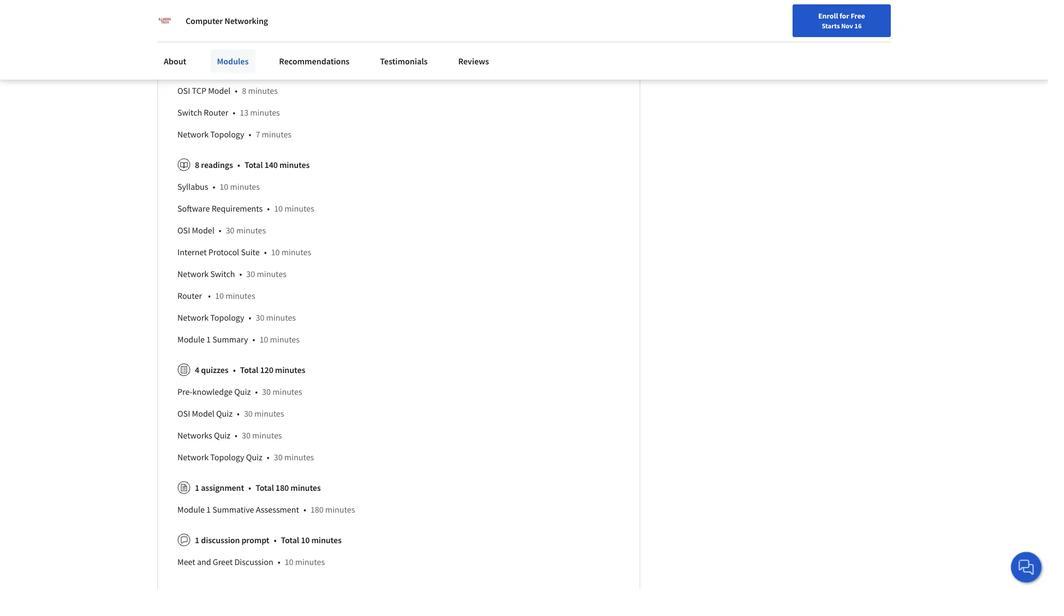 Task type: vqa. For each thing, say whether or not it's contained in the screenshot.
OSI TCP Model OSI
yes



Task type: describe. For each thing, give the bounding box(es) containing it.
quiz down osi model quiz • 30 minutes
[[214, 430, 230, 441]]

module 1 summative assessment • 180 minutes
[[177, 505, 355, 515]]

instructor welcome • 1 minute
[[177, 42, 292, 53]]

7
[[256, 129, 260, 140]]

1 vertical spatial 180
[[310, 505, 324, 515]]

1 discussion prompt
[[195, 535, 269, 546]]

protocol
[[208, 247, 239, 258]]

network for network switch • 30 minutes
[[177, 269, 209, 280]]

course overview • 0 minutes
[[177, 20, 286, 31]]

requirements
[[212, 203, 263, 214]]

meet and greet discussion • 10 minutes
[[177, 557, 325, 568]]

topology for •
[[210, 452, 244, 463]]

modules
[[217, 56, 249, 67]]

30 up • total 180 minutes
[[274, 452, 283, 463]]

network topology • 30 minutes
[[177, 312, 296, 323]]

• total 10 minutes
[[274, 535, 342, 546]]

quiz for model
[[216, 408, 233, 419]]

instructor
[[177, 42, 213, 53]]

• right assignment
[[248, 483, 251, 494]]

• right the quizzes
[[233, 365, 236, 376]]

model for quiz
[[192, 408, 214, 419]]

total for total 140 minutes
[[244, 160, 263, 170]]

140
[[264, 160, 278, 170]]

module for module 1 summary • 10 minutes
[[177, 334, 205, 345]]

• right summary
[[252, 334, 255, 345]]

network for network topology • 7 minutes
[[177, 129, 209, 140]]

internet
[[177, 247, 207, 258]]

modules link
[[210, 49, 255, 73]]

model for •
[[192, 225, 214, 236]]

• up protocol at the left top of page
[[219, 225, 221, 236]]

networking
[[225, 15, 268, 26]]

0
[[250, 20, 255, 31]]

13
[[240, 107, 248, 118]]

• up 'module 1 summary • 10 minutes'
[[249, 312, 251, 323]]

nov
[[841, 21, 853, 30]]

• left "7"
[[249, 129, 251, 140]]

suite
[[241, 247, 260, 258]]

module for module 1 summative assessment • 180 minutes
[[177, 505, 205, 515]]

internet protocol suite • 10 minutes
[[177, 247, 311, 258]]

• down pre-knowledge quiz • 30 minutes
[[237, 408, 240, 419]]

knowledge
[[192, 387, 233, 398]]

• right prompt
[[274, 535, 276, 546]]

10 right 'suite'
[[271, 247, 280, 258]]

1 right introduction
[[270, 63, 274, 74]]

8 readings
[[195, 160, 233, 170]]

readings
[[201, 160, 233, 170]]

testimonials link
[[374, 49, 434, 73]]

1 horizontal spatial switch
[[210, 269, 235, 280]]

summary
[[212, 334, 248, 345]]

show notifications image
[[901, 14, 914, 27]]

prompt
[[242, 535, 269, 546]]

recommendations link
[[273, 49, 356, 73]]

10 down the module 1 summative assessment • 180 minutes
[[301, 535, 310, 546]]

networks
[[177, 430, 212, 441]]

• right requirements
[[267, 203, 270, 214]]

syllabus • 10 minutes
[[177, 181, 260, 192]]

about link
[[157, 49, 193, 73]]

total for total 120 minutes
[[240, 365, 258, 376]]

free
[[851, 11, 865, 21]]

module for module 1 introduction
[[177, 63, 205, 74]]

0 vertical spatial router
[[204, 107, 228, 118]]

summative
[[212, 505, 254, 515]]

30 down '120'
[[262, 387, 271, 398]]

• right discussion
[[278, 557, 280, 568]]

switch router • 13 minutes
[[177, 107, 280, 118]]

pre-knowledge quiz • 30 minutes
[[177, 387, 302, 398]]

• up • total 180 minutes
[[267, 452, 270, 463]]

syllabus
[[177, 181, 208, 192]]

• right the readings
[[237, 160, 240, 170]]

testimonials
[[380, 56, 428, 67]]

reviews link
[[452, 49, 496, 73]]

quiz for knowledge
[[234, 387, 251, 398]]

osi for osi tcp model
[[177, 85, 190, 96]]

router • 10 minutes
[[177, 291, 255, 301]]

hide info about module content region
[[177, 0, 620, 578]]

shopping cart: 1 item image
[[793, 8, 814, 26]]

120
[[260, 365, 273, 376]]

• down internet protocol suite • 10 minutes
[[239, 269, 242, 280]]

0 horizontal spatial switch
[[177, 107, 202, 118]]

tcp
[[192, 85, 206, 96]]

chat with us image
[[1017, 559, 1035, 576]]

• right syllabus
[[213, 181, 215, 192]]

about
[[164, 56, 186, 67]]



Task type: locate. For each thing, give the bounding box(es) containing it.
180 up • total 10 minutes
[[310, 505, 324, 515]]

• down introduction
[[235, 85, 238, 96]]

network down 'internet' on the left of the page
[[177, 269, 209, 280]]

• down • total 120 minutes
[[255, 387, 258, 398]]

30 down pre-knowledge quiz • 30 minutes
[[244, 408, 253, 419]]

1 vertical spatial model
[[192, 225, 214, 236]]

reviews
[[458, 56, 489, 67]]

0 vertical spatial osi
[[177, 85, 190, 96]]

welcome
[[215, 42, 248, 53]]

model
[[208, 85, 231, 96], [192, 225, 214, 236], [192, 408, 214, 419]]

1 assignment
[[195, 483, 244, 494]]

meet
[[177, 557, 195, 568]]

total up the module 1 summative assessment • 180 minutes
[[256, 483, 274, 494]]

topology up summary
[[210, 312, 244, 323]]

1 vertical spatial osi
[[177, 225, 190, 236]]

software requirements • 10 minutes
[[177, 203, 314, 214]]

1 network from the top
[[177, 129, 209, 140]]

switch
[[177, 107, 202, 118], [210, 269, 235, 280]]

2 osi from the top
[[177, 225, 190, 236]]

10 down network switch • 30 minutes
[[215, 291, 224, 301]]

180
[[276, 483, 289, 494], [310, 505, 324, 515]]

1 vertical spatial topology
[[210, 312, 244, 323]]

2 topology from the top
[[210, 312, 244, 323]]

1 vertical spatial module
[[177, 334, 205, 345]]

8
[[242, 85, 246, 96], [195, 160, 199, 170]]

total for total 180 minutes
[[256, 483, 274, 494]]

0 vertical spatial 8
[[242, 85, 246, 96]]

english button
[[819, 0, 885, 35]]

introduction
[[212, 63, 258, 74]]

0 vertical spatial model
[[208, 85, 231, 96]]

enroll for free starts nov 16
[[818, 11, 865, 30]]

network down the router • 10 minutes
[[177, 312, 209, 323]]

• right 'suite'
[[264, 247, 267, 258]]

3 network from the top
[[177, 312, 209, 323]]

total down assessment
[[281, 535, 299, 546]]

total left '120'
[[240, 365, 258, 376]]

module up the 4 in the bottom of the page
[[177, 334, 205, 345]]

total left 140
[[244, 160, 263, 170]]

network for network topology • 30 minutes
[[177, 312, 209, 323]]

software
[[177, 203, 210, 214]]

10 right requirements
[[274, 203, 283, 214]]

router down "osi tcp model • 8 minutes"
[[204, 107, 228, 118]]

osi down pre-
[[177, 408, 190, 419]]

1
[[260, 42, 264, 53], [206, 63, 211, 74], [270, 63, 274, 74], [206, 334, 211, 345], [195, 483, 199, 494], [206, 505, 211, 515], [195, 535, 199, 546]]

None search field
[[156, 7, 418, 29]]

osi
[[177, 85, 190, 96], [177, 225, 190, 236], [177, 408, 190, 419]]

quiz down networks quiz • 30 minutes
[[246, 452, 262, 463]]

quiz
[[234, 387, 251, 398], [216, 408, 233, 419], [214, 430, 230, 441], [246, 452, 262, 463]]

1 vertical spatial router
[[177, 291, 202, 301]]

30 up protocol at the left top of page
[[226, 225, 234, 236]]

0 horizontal spatial 8
[[195, 160, 199, 170]]

minutes
[[256, 20, 286, 31], [248, 85, 278, 96], [250, 107, 280, 118], [262, 129, 292, 140], [279, 160, 310, 170], [230, 181, 260, 192], [285, 203, 314, 214], [236, 225, 266, 236], [281, 247, 311, 258], [257, 269, 287, 280], [226, 291, 255, 301], [266, 312, 296, 323], [270, 334, 300, 345], [275, 365, 305, 376], [272, 387, 302, 398], [254, 408, 284, 419], [252, 430, 282, 441], [284, 452, 314, 463], [291, 483, 321, 494], [325, 505, 355, 515], [311, 535, 342, 546], [295, 557, 325, 568]]

illinois tech image
[[157, 13, 172, 28]]

module
[[177, 63, 205, 74], [177, 334, 205, 345], [177, 505, 205, 515]]

1 horizontal spatial 180
[[310, 505, 324, 515]]

4 network from the top
[[177, 452, 209, 463]]

• down osi model quiz • 30 minutes
[[235, 430, 237, 441]]

switch down protocol at the left top of page
[[210, 269, 235, 280]]

0 vertical spatial topology
[[210, 129, 244, 140]]

0 horizontal spatial router
[[177, 291, 202, 301]]

topology down switch router • 13 minutes
[[210, 129, 244, 140]]

quiz up networks quiz • 30 minutes
[[216, 408, 233, 419]]

30
[[226, 225, 234, 236], [246, 269, 255, 280], [256, 312, 264, 323], [262, 387, 271, 398], [244, 408, 253, 419], [242, 430, 250, 441], [274, 452, 283, 463]]

pre-
[[177, 387, 192, 398]]

1 topology from the top
[[210, 129, 244, 140]]

and
[[197, 557, 211, 568]]

module 1 summary • 10 minutes
[[177, 334, 300, 345]]

osi tcp model • 8 minutes
[[177, 85, 278, 96]]

8 up 13
[[242, 85, 246, 96]]

4
[[195, 365, 199, 376]]

osi left tcp at the left
[[177, 85, 190, 96]]

assignment
[[201, 483, 244, 494]]

recommendations
[[279, 56, 350, 67]]

minute
[[266, 42, 292, 53], [276, 63, 302, 74]]

30 up 'module 1 summary • 10 minutes'
[[256, 312, 264, 323]]

topology for 7
[[210, 129, 244, 140]]

1 minute
[[270, 63, 302, 74]]

model down software
[[192, 225, 214, 236]]

network switch • 30 minutes
[[177, 269, 287, 280]]

2 vertical spatial module
[[177, 505, 205, 515]]

quiz for topology
[[246, 452, 262, 463]]

•
[[243, 20, 246, 31], [253, 42, 255, 53], [235, 85, 238, 96], [233, 107, 235, 118], [249, 129, 251, 140], [237, 160, 240, 170], [213, 181, 215, 192], [267, 203, 270, 214], [219, 225, 221, 236], [264, 247, 267, 258], [239, 269, 242, 280], [208, 291, 211, 301], [249, 312, 251, 323], [252, 334, 255, 345], [233, 365, 236, 376], [255, 387, 258, 398], [237, 408, 240, 419], [235, 430, 237, 441], [267, 452, 270, 463], [248, 483, 251, 494], [303, 505, 306, 515], [274, 535, 276, 546], [278, 557, 280, 568]]

0 vertical spatial 180
[[276, 483, 289, 494]]

osi up 'internet' on the left of the page
[[177, 225, 190, 236]]

• right assessment
[[303, 505, 306, 515]]

0 vertical spatial switch
[[177, 107, 202, 118]]

router
[[204, 107, 228, 118], [177, 291, 202, 301]]

4 quizzes
[[195, 365, 229, 376]]

model up networks
[[192, 408, 214, 419]]

quiz up osi model quiz • 30 minutes
[[234, 387, 251, 398]]

module 1 introduction
[[177, 63, 258, 74]]

switch down tcp at the left
[[177, 107, 202, 118]]

minute up 1 minute
[[266, 42, 292, 53]]

english
[[839, 12, 865, 23]]

0 vertical spatial module
[[177, 63, 205, 74]]

enroll
[[818, 11, 838, 21]]

10 down the readings
[[220, 181, 228, 192]]

10
[[220, 181, 228, 192], [274, 203, 283, 214], [271, 247, 280, 258], [215, 291, 224, 301], [260, 334, 268, 345], [301, 535, 310, 546], [285, 557, 293, 568]]

• total 120 minutes
[[233, 365, 305, 376]]

network
[[177, 129, 209, 140], [177, 269, 209, 280], [177, 312, 209, 323], [177, 452, 209, 463]]

network for network topology quiz • 30 minutes
[[177, 452, 209, 463]]

total
[[244, 160, 263, 170], [240, 365, 258, 376], [256, 483, 274, 494], [281, 535, 299, 546]]

network down networks
[[177, 452, 209, 463]]

3 module from the top
[[177, 505, 205, 515]]

topology
[[210, 129, 244, 140], [210, 312, 244, 323], [210, 452, 244, 463]]

1 up and
[[195, 535, 199, 546]]

router down 'internet' on the left of the page
[[177, 291, 202, 301]]

model right tcp at the left
[[208, 85, 231, 96]]

8 left the readings
[[195, 160, 199, 170]]

30 up network topology quiz • 30 minutes
[[242, 430, 250, 441]]

minute right introduction
[[276, 63, 302, 74]]

3 osi from the top
[[177, 408, 190, 419]]

discussion
[[201, 535, 240, 546]]

assessment
[[256, 505, 299, 515]]

2 vertical spatial topology
[[210, 452, 244, 463]]

1 right "welcome"
[[260, 42, 264, 53]]

discussion
[[234, 557, 273, 568]]

module down 1 assignment
[[177, 505, 205, 515]]

module down instructor
[[177, 63, 205, 74]]

0 horizontal spatial 180
[[276, 483, 289, 494]]

1 left summary
[[206, 334, 211, 345]]

2 network from the top
[[177, 269, 209, 280]]

1 vertical spatial minute
[[276, 63, 302, 74]]

osi for osi model quiz
[[177, 408, 190, 419]]

overview
[[205, 20, 239, 31]]

• total 180 minutes
[[248, 483, 321, 494]]

network topology quiz • 30 minutes
[[177, 452, 314, 463]]

16
[[854, 21, 862, 30]]

2 vertical spatial model
[[192, 408, 214, 419]]

topology for 30
[[210, 312, 244, 323]]

1 down 1 assignment
[[206, 505, 211, 515]]

1 osi from the top
[[177, 85, 190, 96]]

quizzes
[[201, 365, 229, 376]]

network topology • 7 minutes
[[177, 129, 292, 140]]

30 down 'suite'
[[246, 269, 255, 280]]

• left 13
[[233, 107, 235, 118]]

network up the 8 readings
[[177, 129, 209, 140]]

1 vertical spatial 8
[[195, 160, 199, 170]]

10 up '120'
[[260, 334, 268, 345]]

1 horizontal spatial router
[[204, 107, 228, 118]]

3 topology from the top
[[210, 452, 244, 463]]

computer networking
[[186, 15, 268, 26]]

computer
[[186, 15, 223, 26]]

2 vertical spatial osi
[[177, 408, 190, 419]]

1 vertical spatial switch
[[210, 269, 235, 280]]

osi model quiz • 30 minutes
[[177, 408, 284, 419]]

• total 140 minutes
[[237, 160, 310, 170]]

starts
[[822, 21, 840, 30]]

osi model • 30 minutes
[[177, 225, 266, 236]]

greet
[[213, 557, 233, 568]]

course
[[177, 20, 203, 31]]

1 horizontal spatial 8
[[242, 85, 246, 96]]

• left 0
[[243, 20, 246, 31]]

0 vertical spatial minute
[[266, 42, 292, 53]]

1 left modules
[[206, 63, 211, 74]]

total for total 10 minutes
[[281, 535, 299, 546]]

• down network switch • 30 minutes
[[208, 291, 211, 301]]

• down 0
[[253, 42, 255, 53]]

networks quiz • 30 minutes
[[177, 430, 282, 441]]

for
[[840, 11, 849, 21]]

1 module from the top
[[177, 63, 205, 74]]

180 up assessment
[[276, 483, 289, 494]]

osi for osi model
[[177, 225, 190, 236]]

1 left assignment
[[195, 483, 199, 494]]

2 module from the top
[[177, 334, 205, 345]]

10 down • total 10 minutes
[[285, 557, 293, 568]]

topology down networks quiz • 30 minutes
[[210, 452, 244, 463]]



